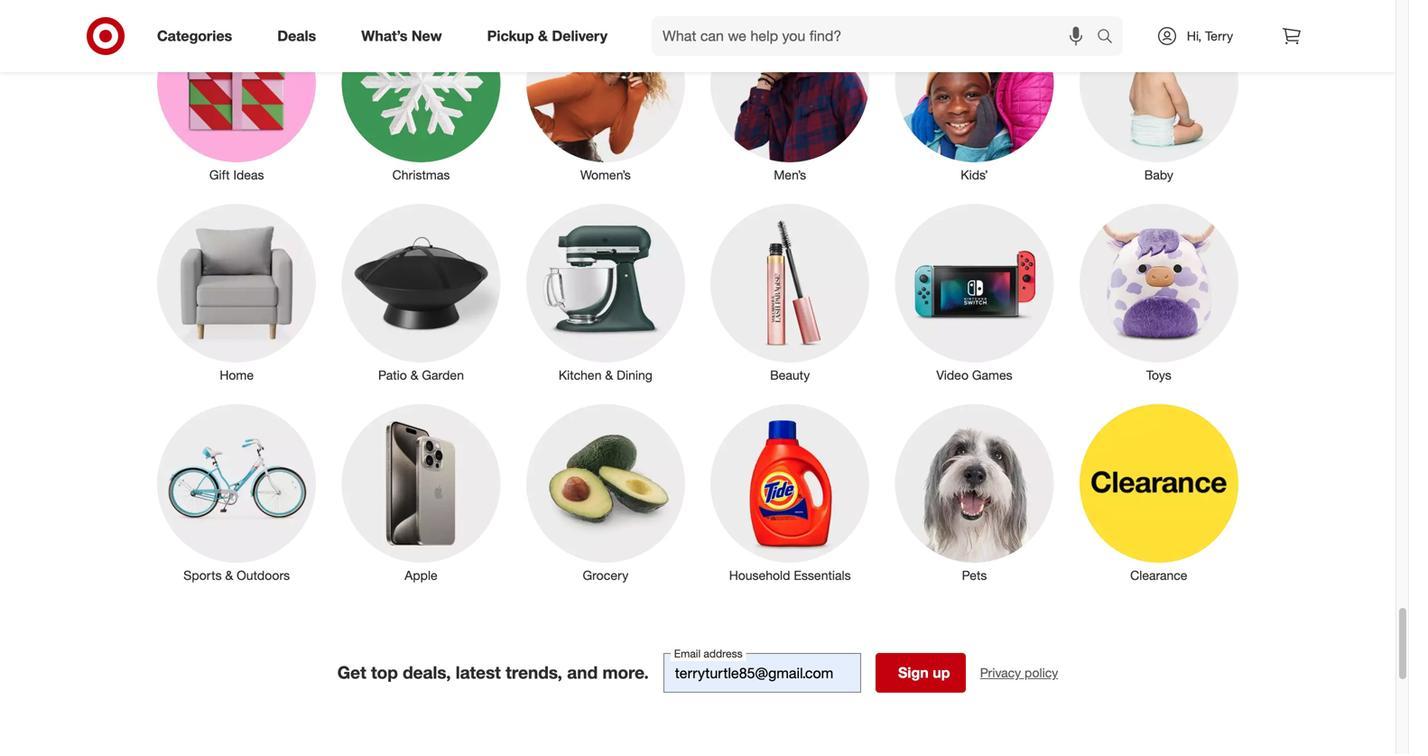 Task type: vqa. For each thing, say whether or not it's contained in the screenshot.
Baby link
yes



Task type: describe. For each thing, give the bounding box(es) containing it.
sports & outdoors link
[[144, 401, 329, 585]]

deals,
[[403, 663, 451, 683]]

men's
[[774, 167, 806, 183]]

privacy policy link
[[980, 664, 1058, 682]]

video games link
[[882, 200, 1067, 384]]

clearance
[[1130, 568, 1187, 584]]

What can we help you find? suggestions appear below search field
[[652, 16, 1101, 56]]

home link
[[144, 200, 329, 384]]

gift ideas link
[[144, 0, 329, 184]]

grocery
[[583, 568, 628, 584]]

household essentials link
[[698, 401, 882, 585]]

christmas link
[[329, 0, 513, 184]]

clearance link
[[1067, 401, 1251, 585]]

categories
[[157, 27, 232, 45]]

games
[[972, 367, 1012, 383]]

baby link
[[1067, 0, 1251, 184]]

women's
[[580, 167, 631, 183]]

household
[[729, 568, 790, 584]]

garden
[[422, 367, 464, 383]]

sign
[[898, 664, 929, 682]]

kitchen & dining
[[559, 367, 652, 383]]

outdoors
[[237, 568, 290, 584]]

beauty link
[[698, 200, 882, 384]]

sign up button
[[875, 654, 966, 693]]

kitchen & dining link
[[513, 200, 698, 384]]

& for sports
[[225, 568, 233, 584]]

pickup & delivery
[[487, 27, 607, 45]]

ideas
[[233, 167, 264, 183]]

get
[[337, 663, 366, 683]]

hi, terry
[[1187, 28, 1233, 44]]

trends,
[[506, 663, 562, 683]]

household essentials
[[729, 568, 851, 584]]

categories link
[[142, 16, 255, 56]]

deals link
[[262, 16, 339, 56]]

terry
[[1205, 28, 1233, 44]]

what's new link
[[346, 16, 465, 56]]

kids' link
[[882, 0, 1067, 184]]



Task type: locate. For each thing, give the bounding box(es) containing it.
dining
[[617, 367, 652, 383]]

home
[[220, 367, 254, 383]]

delivery
[[552, 27, 607, 45]]

apple
[[405, 568, 438, 584]]

men's link
[[698, 0, 882, 184]]

women's link
[[513, 0, 698, 184]]

kids'
[[961, 167, 988, 183]]

privacy policy
[[980, 665, 1058, 681]]

what's
[[361, 27, 407, 45]]

christmas
[[392, 167, 450, 183]]

more.
[[602, 663, 649, 683]]

hi,
[[1187, 28, 1202, 44]]

& inside patio & garden link
[[410, 367, 418, 383]]

kitchen
[[559, 367, 602, 383]]

search button
[[1089, 16, 1132, 60]]

sign up
[[898, 664, 950, 682]]

beauty
[[770, 367, 810, 383]]

pets
[[962, 568, 987, 584]]

grocery link
[[513, 401, 698, 585]]

toys
[[1146, 367, 1171, 383]]

& inside kitchen & dining link
[[605, 367, 613, 383]]

& for kitchen
[[605, 367, 613, 383]]

privacy
[[980, 665, 1021, 681]]

search
[[1089, 29, 1132, 47]]

patio
[[378, 367, 407, 383]]

new
[[411, 27, 442, 45]]

toys link
[[1067, 200, 1251, 384]]

&
[[538, 27, 548, 45], [410, 367, 418, 383], [605, 367, 613, 383], [225, 568, 233, 584]]

sports & outdoors
[[183, 568, 290, 584]]

sports
[[183, 568, 222, 584]]

policy
[[1025, 665, 1058, 681]]

& for pickup
[[538, 27, 548, 45]]

pets link
[[882, 401, 1067, 585]]

patio & garden link
[[329, 200, 513, 384]]

video
[[936, 367, 969, 383]]

& right patio
[[410, 367, 418, 383]]

patio & garden
[[378, 367, 464, 383]]

get top deals, latest trends, and more.
[[337, 663, 649, 683]]

pickup
[[487, 27, 534, 45]]

latest
[[456, 663, 501, 683]]

& right sports
[[225, 568, 233, 584]]

video games
[[936, 367, 1012, 383]]

pickup & delivery link
[[472, 16, 630, 56]]

& for patio
[[410, 367, 418, 383]]

top
[[371, 663, 398, 683]]

None text field
[[663, 654, 861, 693]]

apple link
[[329, 401, 513, 585]]

what's new
[[361, 27, 442, 45]]

gift
[[209, 167, 230, 183]]

and
[[567, 663, 598, 683]]

deals
[[277, 27, 316, 45]]

& left dining
[[605, 367, 613, 383]]

essentials
[[794, 568, 851, 584]]

& right pickup
[[538, 27, 548, 45]]

gift ideas
[[209, 167, 264, 183]]

& inside pickup & delivery link
[[538, 27, 548, 45]]

& inside sports & outdoors link
[[225, 568, 233, 584]]

baby
[[1144, 167, 1173, 183]]

up
[[933, 664, 950, 682]]



